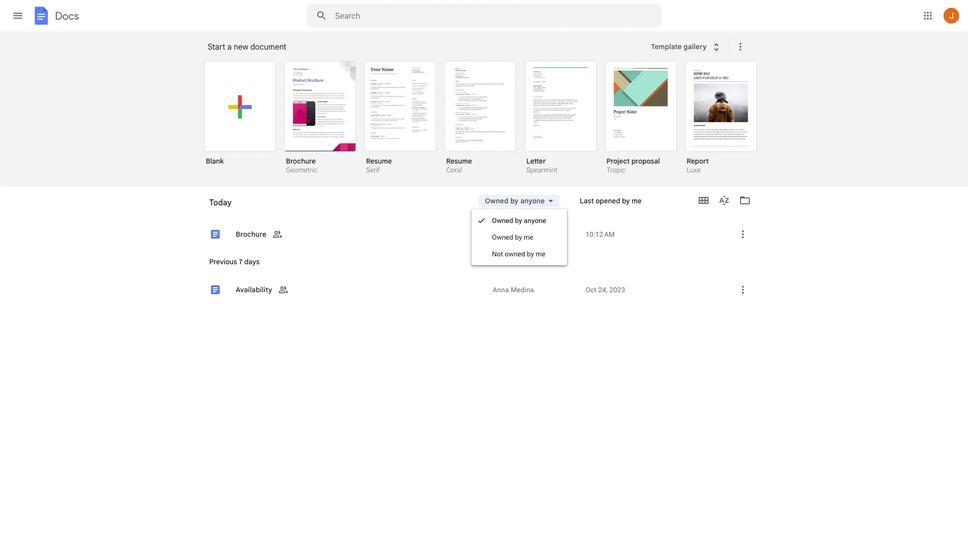 Task type: vqa. For each thing, say whether or not it's contained in the screenshot.
text field
no



Task type: locate. For each thing, give the bounding box(es) containing it.
by inside popup button
[[510, 197, 519, 206]]

start a new document heading
[[208, 31, 645, 63]]

brochure inside brochure geometric
[[286, 157, 316, 166]]

today inside heading
[[209, 198, 232, 208]]

last opened by me
[[580, 197, 642, 206], [519, 203, 581, 211]]

brochure up days
[[236, 230, 266, 239]]

report option
[[685, 61, 757, 176]]

start
[[208, 42, 225, 52]]

1 horizontal spatial opened
[[596, 197, 620, 206]]

me
[[632, 197, 642, 206], [571, 203, 581, 211], [493, 230, 503, 238], [524, 234, 533, 241], [536, 250, 545, 258]]

medina
[[511, 286, 534, 294]]

anyone up 'owned by me' element
[[524, 217, 546, 225]]

2 resume option from the left
[[444, 61, 516, 176]]

resume up serif
[[366, 157, 392, 166]]

docs
[[55, 9, 79, 22]]

resume up 'coral'
[[446, 157, 472, 166]]

resume
[[366, 157, 392, 166], [446, 157, 472, 166]]

tropic
[[607, 166, 625, 174]]

opened up 'owned by me' element
[[535, 203, 559, 211]]

spearmint
[[526, 166, 558, 174]]

more actions. image
[[733, 41, 747, 53]]

opened down tropic
[[596, 197, 620, 206]]

not owned by me
[[492, 250, 545, 258]]

a
[[227, 42, 232, 52]]

owned
[[505, 250, 525, 258]]

1 horizontal spatial last
[[580, 197, 594, 206]]

0 horizontal spatial last
[[519, 203, 533, 211]]

last up 'owned by me' element
[[519, 203, 533, 211]]

2023
[[609, 286, 625, 294]]

opened
[[596, 197, 620, 206], [535, 203, 559, 211]]

me up not on the right of the page
[[493, 230, 503, 238]]

None search field
[[307, 4, 661, 28]]

0 vertical spatial anyone
[[520, 197, 545, 206]]

last
[[580, 197, 594, 206], [519, 203, 533, 211]]

by
[[510, 197, 519, 206], [622, 197, 630, 206], [561, 203, 569, 211], [515, 217, 522, 225], [515, 234, 522, 241], [527, 250, 534, 258]]

0 vertical spatial owned
[[485, 197, 509, 206]]

10:12 am
[[586, 230, 615, 238]]

owned by anyone
[[485, 197, 545, 206], [492, 217, 546, 225]]

0 horizontal spatial opened
[[535, 203, 559, 211]]

1 horizontal spatial resume option
[[444, 61, 516, 176]]

resume for resume coral
[[446, 157, 472, 166]]

gallery
[[684, 42, 707, 51]]

list box
[[204, 59, 769, 187]]

1 vertical spatial anyone
[[524, 217, 546, 225]]

days
[[244, 258, 260, 267]]

anyone
[[520, 197, 545, 206], [524, 217, 546, 225]]

new
[[234, 42, 248, 52]]

resume serif
[[366, 157, 392, 174]]

brochure for brochure geometric
[[286, 157, 316, 166]]

resume coral
[[446, 157, 472, 174]]

resume option
[[364, 61, 436, 176], [444, 61, 516, 176]]

1 horizontal spatial resume
[[446, 157, 472, 166]]

brochure option
[[198, 0, 757, 555], [284, 61, 356, 176]]

2 vertical spatial owned
[[492, 234, 513, 241]]

2 resume from the left
[[446, 157, 472, 166]]

1 resume from the left
[[366, 157, 392, 166]]

anyone down spearmint
[[520, 197, 545, 206]]

brochure
[[286, 157, 316, 166], [236, 230, 266, 239]]

menu containing owned by anyone
[[471, 209, 567, 266]]

menu
[[471, 209, 567, 266]]

brochure up geometric
[[286, 157, 316, 166]]

2 today from the top
[[209, 202, 229, 211]]

0 horizontal spatial resume option
[[364, 61, 436, 176]]

anna
[[493, 286, 509, 294]]

0 vertical spatial brochure
[[286, 157, 316, 166]]

me down project proposal tropic
[[632, 197, 642, 206]]

1 today from the top
[[209, 198, 232, 208]]

today heading
[[201, 187, 464, 218]]

today
[[209, 198, 232, 208], [209, 202, 229, 211]]

0 vertical spatial owned by anyone
[[485, 197, 545, 206]]

serif
[[366, 166, 380, 174]]

brochure google docs element
[[235, 0, 487, 411]]

availability
[[236, 285, 272, 294]]

coral
[[446, 166, 462, 174]]

owned
[[485, 197, 509, 206], [492, 217, 513, 225], [492, 234, 513, 241]]

1 horizontal spatial brochure
[[286, 157, 316, 166]]

1 vertical spatial brochure
[[236, 230, 266, 239]]

anna medina
[[493, 286, 534, 294]]

last up 10:12 am
[[580, 197, 594, 206]]

availability google docs element
[[235, 0, 487, 466]]

7
[[239, 258, 243, 267]]

document
[[250, 42, 286, 52]]

1 vertical spatial owned
[[492, 217, 513, 225]]

0 horizontal spatial brochure
[[236, 230, 266, 239]]

0 horizontal spatial resume
[[366, 157, 392, 166]]



Task type: describe. For each thing, give the bounding box(es) containing it.
last opened by me 10:12 am element
[[586, 229, 722, 239]]

docs link
[[31, 6, 79, 28]]

owned by anna medina element
[[493, 285, 578, 295]]

project proposal tropic
[[607, 157, 660, 174]]

template
[[651, 42, 682, 51]]

brochure for brochure
[[236, 230, 266, 239]]

blank option
[[204, 61, 276, 173]]

availability option
[[198, 0, 757, 555]]

letter option
[[524, 61, 596, 176]]

last opened by me up 'owned by me' element
[[519, 203, 581, 211]]

blank
[[206, 157, 224, 166]]

previous
[[209, 258, 237, 267]]

oct
[[586, 286, 597, 294]]

project
[[607, 157, 630, 166]]

owned by anyone inside popup button
[[485, 197, 545, 206]]

owned by me element
[[493, 229, 578, 239]]

me down 'owned by me' element
[[536, 250, 545, 258]]

main menu image
[[12, 10, 24, 22]]

list box containing blank
[[204, 59, 769, 187]]

today for brochure
[[209, 202, 229, 211]]

project proposal option
[[605, 61, 676, 176]]

owned by anyone button
[[478, 195, 560, 207]]

Search bar text field
[[335, 11, 637, 21]]

template gallery
[[651, 42, 707, 51]]

start a new document
[[208, 42, 286, 52]]

brochure option for previous 7 days
[[198, 0, 757, 555]]

brochure option for start a new document
[[284, 61, 356, 176]]

1 vertical spatial owned by anyone
[[492, 217, 546, 225]]

last opened by me oct 24, 2023 element
[[586, 285, 722, 295]]

24,
[[598, 286, 608, 294]]

report
[[687, 157, 709, 166]]

last opened by me down tropic
[[580, 197, 642, 206]]

today for previous 7 days
[[209, 198, 232, 208]]

brochure geometric
[[286, 157, 317, 174]]

letter
[[526, 157, 546, 166]]

report luxe
[[687, 157, 709, 174]]

proposal
[[632, 157, 660, 166]]

owned by me
[[492, 234, 533, 241]]

search image
[[312, 6, 331, 26]]

previous 7 days
[[209, 258, 260, 267]]

oct 24, 2023
[[586, 286, 625, 294]]

me up the not owned by me
[[524, 234, 533, 241]]

owned inside popup button
[[485, 197, 509, 206]]

me up 'owned by me' element
[[571, 203, 581, 211]]

template gallery button
[[645, 38, 729, 56]]

1 resume option from the left
[[364, 61, 436, 176]]

not
[[492, 250, 503, 258]]

geometric
[[286, 166, 317, 174]]

resume for resume serif
[[366, 157, 392, 166]]

luxe
[[687, 166, 701, 174]]

anyone inside popup button
[[520, 197, 545, 206]]

letter spearmint
[[526, 157, 558, 174]]



